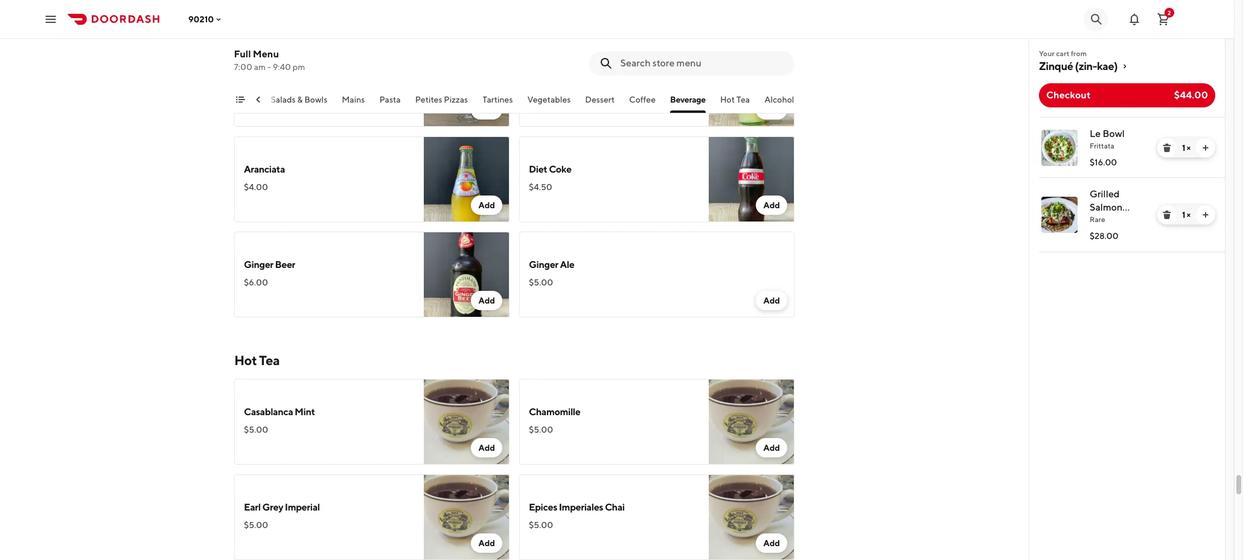 Task type: describe. For each thing, give the bounding box(es) containing it.
add for ginger beer
[[479, 296, 495, 306]]

salads
[[271, 95, 296, 104]]

earl
[[244, 502, 261, 513]]

$5.00 for chamomille
[[529, 425, 553, 435]]

zinqué (zin-kae)
[[1039, 60, 1118, 72]]

cart
[[1056, 49, 1070, 58]]

epices
[[529, 502, 557, 513]]

imperiales
[[559, 502, 603, 513]]

× for le bowl
[[1187, 143, 1191, 153]]

bowls
[[305, 95, 328, 104]]

epices imperiales chai image
[[709, 475, 795, 560]]

add for casablanca mint
[[479, 443, 495, 453]]

pasta
[[380, 95, 401, 104]]

kae)
[[1097, 60, 1118, 72]]

add button for earl grey imperial
[[471, 534, 502, 553]]

scroll menu navigation left image
[[254, 95, 263, 104]]

ginger for ginger ale
[[529, 259, 559, 271]]

(zin-
[[1075, 60, 1097, 72]]

$44.00
[[1175, 89, 1209, 101]]

$5.00 for casablanca mint
[[244, 425, 268, 435]]

$28.00
[[1090, 231, 1119, 241]]

pizzas
[[444, 95, 468, 104]]

$16.00
[[1090, 158, 1118, 167]]

add one to cart image for le bowl
[[1201, 143, 1211, 153]]

hot tea button
[[721, 94, 751, 113]]

$4.50 for diet
[[529, 182, 552, 192]]

frittata
[[1090, 141, 1115, 150]]

petites pizzas
[[416, 95, 468, 104]]

$4.50 for orange
[[244, 87, 267, 97]]

add button for chamomille
[[756, 438, 788, 458]]

menu
[[253, 48, 279, 60]]

ginger ale
[[529, 259, 575, 271]]

mains
[[342, 95, 365, 104]]

dessert button
[[586, 94, 615, 113]]

vegetables button
[[528, 94, 571, 113]]

orange juice
[[244, 68, 301, 80]]

-
[[268, 62, 271, 72]]

tartines
[[483, 95, 513, 104]]

chamomille image
[[709, 379, 795, 465]]

add for earl grey imperial
[[479, 539, 495, 548]]

limonetta image
[[709, 41, 795, 127]]

1 for le bowl
[[1183, 143, 1186, 153]]

full menu 7:00 am - 9:40 pm
[[234, 48, 305, 72]]

juice
[[278, 68, 301, 80]]

add for diet coke
[[764, 201, 780, 210]]

ginger beer
[[244, 259, 295, 271]]

coke
[[549, 164, 572, 175]]

remove item from cart image for le bowl
[[1163, 143, 1172, 153]]

&
[[298, 95, 303, 104]]

2 items, open order cart image
[[1157, 12, 1171, 26]]

90210 button
[[188, 14, 224, 24]]

add button for casablanca mint
[[471, 438, 502, 458]]

zinqué
[[1039, 60, 1074, 72]]

full
[[234, 48, 251, 60]]

add button for ginger beer
[[471, 291, 502, 310]]

Item Search search field
[[621, 57, 785, 70]]

show menu categories image
[[236, 95, 245, 104]]

zinqué (zin-kae) link
[[1039, 59, 1216, 74]]

add button for diet coke
[[756, 196, 788, 215]]

salmon
[[1090, 202, 1123, 213]]

1 vertical spatial hot
[[234, 353, 257, 368]]

tartines button
[[483, 94, 513, 113]]

diet coke
[[529, 164, 572, 175]]

ginger beer image
[[424, 232, 510, 318]]

coffee
[[630, 95, 656, 104]]

epices imperiales chai
[[529, 502, 625, 513]]

9:40
[[273, 62, 291, 72]]

bowl
[[1103, 128, 1125, 140]]

your cart from
[[1039, 49, 1087, 58]]

0 vertical spatial $4.00
[[529, 87, 553, 97]]

from
[[1071, 49, 1087, 58]]

petites pizzas button
[[416, 94, 468, 113]]

add button for aranciata
[[471, 196, 502, 215]]

casablanca
[[244, 406, 293, 418]]

beer
[[275, 259, 295, 271]]

mint
[[295, 406, 315, 418]]



Task type: vqa. For each thing, say whether or not it's contained in the screenshot.
Earl Grey Imperial $5.00
yes



Task type: locate. For each thing, give the bounding box(es) containing it.
$5.00 down casablanca
[[244, 425, 268, 435]]

1 horizontal spatial hot tea
[[721, 95, 751, 104]]

hot right beverage
[[721, 95, 735, 104]]

list containing le bowl
[[1030, 117, 1225, 252]]

rare
[[1090, 215, 1106, 224]]

1 horizontal spatial $4.50
[[529, 182, 552, 192]]

1 × from the top
[[1187, 143, 1191, 153]]

$4.50 down orange
[[244, 87, 267, 97]]

1 right (gf)
[[1183, 210, 1186, 220]]

tea
[[737, 95, 751, 104], [259, 353, 280, 368]]

$5.00 for ginger ale
[[529, 278, 553, 287]]

aranciata image
[[424, 136, 510, 222]]

$4.00 right tartines at left top
[[529, 87, 553, 97]]

0 horizontal spatial $4.00
[[244, 182, 268, 192]]

1 horizontal spatial hot
[[721, 95, 735, 104]]

notification bell image
[[1128, 12, 1142, 26]]

1 horizontal spatial ginger
[[529, 259, 559, 271]]

$5.00 down earl
[[244, 521, 268, 530]]

$4.50 down diet
[[529, 182, 552, 192]]

$4.00
[[529, 87, 553, 97], [244, 182, 268, 192]]

$4.00 down aranciata
[[244, 182, 268, 192]]

1 × for grilled salmon plate (gf)
[[1183, 210, 1191, 220]]

$4.50
[[244, 87, 267, 97], [529, 182, 552, 192]]

7:00
[[234, 62, 253, 72]]

hot tea
[[721, 95, 751, 104], [234, 353, 280, 368]]

1 vertical spatial tea
[[259, 353, 280, 368]]

add for epices imperiales chai
[[764, 539, 780, 548]]

2 1 from the top
[[1183, 210, 1186, 220]]

chamomille
[[529, 406, 581, 418]]

pm
[[293, 62, 305, 72]]

$5.00 for earl grey imperial
[[244, 521, 268, 530]]

2 remove item from cart image from the top
[[1163, 210, 1172, 220]]

0 horizontal spatial hot tea
[[234, 353, 280, 368]]

(gf)
[[1115, 215, 1136, 226]]

0 vertical spatial tea
[[737, 95, 751, 104]]

2 × from the top
[[1187, 210, 1191, 220]]

tea inside button
[[737, 95, 751, 104]]

1 vertical spatial add one to cart image
[[1201, 210, 1211, 220]]

hot inside button
[[721, 95, 735, 104]]

0 vertical spatial ×
[[1187, 143, 1191, 153]]

add one to cart image for grilled salmon plate (gf)
[[1201, 210, 1211, 220]]

ginger for ginger beer
[[244, 259, 273, 271]]

salads & bowls
[[271, 95, 328, 104]]

le
[[1090, 128, 1101, 140]]

remove item from cart image for grilled salmon plate (gf)
[[1163, 210, 1172, 220]]

diet
[[529, 164, 547, 175]]

0 vertical spatial 1
[[1183, 143, 1186, 153]]

hot
[[721, 95, 735, 104], [234, 353, 257, 368]]

add
[[479, 105, 495, 115], [764, 105, 780, 115], [479, 201, 495, 210], [764, 201, 780, 210], [479, 296, 495, 306], [764, 296, 780, 306], [479, 443, 495, 453], [764, 443, 780, 453], [479, 539, 495, 548], [764, 539, 780, 548]]

checkout
[[1047, 89, 1091, 101]]

beverage
[[671, 95, 706, 104]]

0 horizontal spatial ginger
[[244, 259, 273, 271]]

1 for grilled salmon plate (gf)
[[1183, 210, 1186, 220]]

hot tea up casablanca
[[234, 353, 280, 368]]

2 ginger from the left
[[529, 259, 559, 271]]

0 horizontal spatial $4.50
[[244, 87, 267, 97]]

$5.00 down ginger ale
[[529, 278, 553, 287]]

am
[[254, 62, 266, 72]]

ginger left ale
[[529, 259, 559, 271]]

vegetables
[[528, 95, 571, 104]]

hot up casablanca
[[234, 353, 257, 368]]

2 button
[[1152, 7, 1176, 31]]

casablanca mint image
[[424, 379, 510, 465]]

petites
[[416, 95, 443, 104]]

add for aranciata
[[479, 201, 495, 210]]

×
[[1187, 143, 1191, 153], [1187, 210, 1191, 220]]

ginger up $6.00
[[244, 259, 273, 271]]

$5.00
[[529, 278, 553, 287], [244, 425, 268, 435], [529, 425, 553, 435], [244, 521, 268, 530], [529, 521, 553, 530]]

1 1 × from the top
[[1183, 143, 1191, 153]]

earl grey imperial
[[244, 502, 320, 513]]

1 horizontal spatial $4.00
[[529, 87, 553, 97]]

orange juice image
[[424, 41, 510, 127]]

0 vertical spatial $4.50
[[244, 87, 267, 97]]

coffee button
[[630, 94, 656, 113]]

chai
[[605, 502, 625, 513]]

1 add one to cart image from the top
[[1201, 143, 1211, 153]]

0 horizontal spatial tea
[[259, 353, 280, 368]]

casablanca mint
[[244, 406, 315, 418]]

diet coke image
[[709, 136, 795, 222]]

open menu image
[[43, 12, 58, 26]]

alcohol
[[765, 95, 795, 104]]

add button
[[471, 100, 502, 120], [756, 100, 788, 120], [471, 196, 502, 215], [756, 196, 788, 215], [471, 291, 502, 310], [756, 291, 788, 310], [471, 438, 502, 458], [756, 438, 788, 458], [471, 534, 502, 553], [756, 534, 788, 553]]

tea left alcohol
[[737, 95, 751, 104]]

1 vertical spatial remove item from cart image
[[1163, 210, 1172, 220]]

1 1 from the top
[[1183, 143, 1186, 153]]

add button for epices imperiales chai
[[756, 534, 788, 553]]

1 horizontal spatial tea
[[737, 95, 751, 104]]

1 vertical spatial $4.50
[[529, 182, 552, 192]]

1 vertical spatial hot tea
[[234, 353, 280, 368]]

grilled salmon plate (gf) image
[[1042, 197, 1078, 233]]

hot tea left alcohol
[[721, 95, 751, 104]]

$5.00 for epices imperiales chai
[[529, 521, 553, 530]]

tea up casablanca
[[259, 353, 280, 368]]

grey
[[262, 502, 283, 513]]

grilled salmon plate (gf)
[[1090, 188, 1136, 226]]

pasta button
[[380, 94, 401, 113]]

0 horizontal spatial hot
[[234, 353, 257, 368]]

1
[[1183, 143, 1186, 153], [1183, 210, 1186, 220]]

aranciata
[[244, 164, 285, 175]]

1 ginger from the left
[[244, 259, 273, 271]]

your
[[1039, 49, 1055, 58]]

2 add one to cart image from the top
[[1201, 210, 1211, 220]]

grilled
[[1090, 188, 1120, 200]]

mains button
[[342, 94, 365, 113]]

le bowl frittata
[[1090, 128, 1125, 150]]

$5.00 down epices
[[529, 521, 553, 530]]

le bowl image
[[1042, 130, 1078, 166]]

alcohol button
[[765, 94, 795, 113]]

dessert
[[586, 95, 615, 104]]

1 down the $44.00
[[1183, 143, 1186, 153]]

1 vertical spatial ×
[[1187, 210, 1191, 220]]

salads & bowls button
[[271, 94, 328, 113]]

list
[[1030, 117, 1225, 252]]

plate
[[1090, 215, 1113, 226]]

ginger
[[244, 259, 273, 271], [529, 259, 559, 271]]

$5.00 down chamomille
[[529, 425, 553, 435]]

0 vertical spatial add one to cart image
[[1201, 143, 1211, 153]]

90210
[[188, 14, 214, 24]]

1 × for le bowl
[[1183, 143, 1191, 153]]

0 vertical spatial hot
[[721, 95, 735, 104]]

orange
[[244, 68, 276, 80]]

1 vertical spatial $4.00
[[244, 182, 268, 192]]

× for grilled salmon plate (gf)
[[1187, 210, 1191, 220]]

add for chamomille
[[764, 443, 780, 453]]

remove item from cart image
[[1163, 143, 1172, 153], [1163, 210, 1172, 220]]

0 vertical spatial remove item from cart image
[[1163, 143, 1172, 153]]

1 ×
[[1183, 143, 1191, 153], [1183, 210, 1191, 220]]

1 vertical spatial 1
[[1183, 210, 1186, 220]]

0 vertical spatial 1 ×
[[1183, 143, 1191, 153]]

add one to cart image
[[1201, 143, 1211, 153], [1201, 210, 1211, 220]]

ale
[[560, 259, 575, 271]]

0 vertical spatial hot tea
[[721, 95, 751, 104]]

1 vertical spatial 1 ×
[[1183, 210, 1191, 220]]

2 1 × from the top
[[1183, 210, 1191, 220]]

1 remove item from cart image from the top
[[1163, 143, 1172, 153]]

imperial
[[285, 502, 320, 513]]

2
[[1168, 9, 1172, 16]]

earl grey imperial image
[[424, 475, 510, 560]]

$6.00
[[244, 278, 268, 287]]



